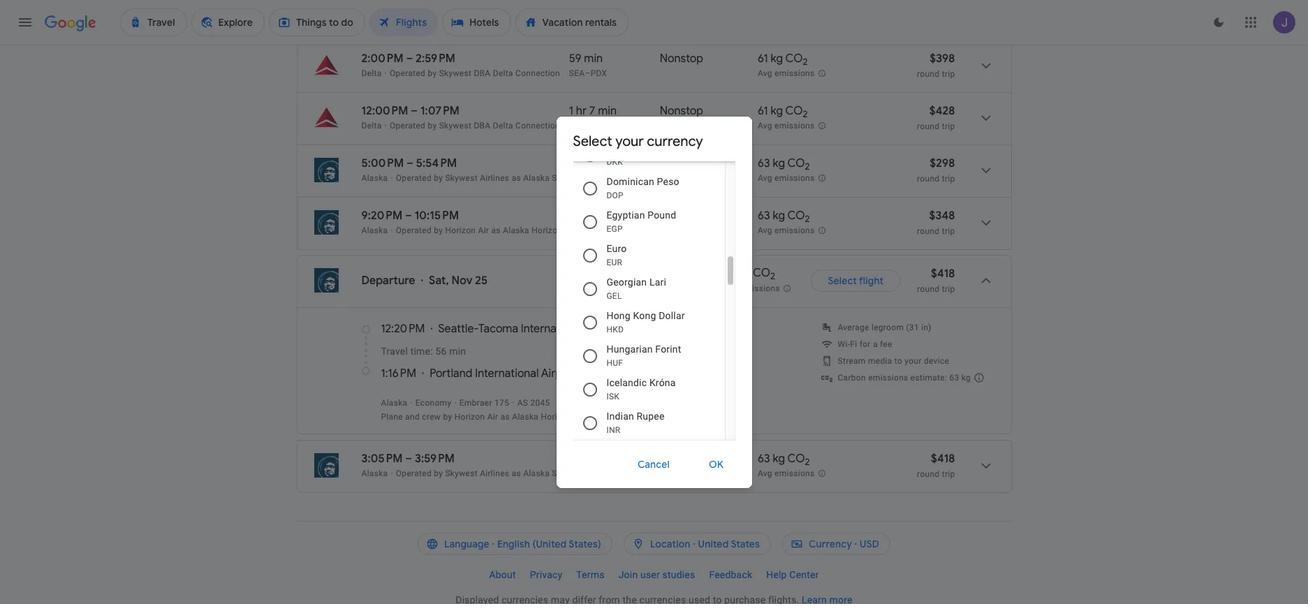 Task type: locate. For each thing, give the bounding box(es) containing it.
– left the "egp"
[[585, 226, 591, 235]]

pdx inside 55 min sea – pdx
[[591, 226, 607, 235]]

airport down hong
[[587, 322, 623, 336]]

1 61 from the top
[[758, 52, 768, 66]]

connection left 1 hr 7 min sea – pdx
[[516, 121, 560, 131]]

– down the total duration 59 min. element
[[585, 68, 591, 78]]

operated down 5:00 pm – 5:54 pm
[[396, 173, 432, 183]]

1 dba from the top
[[474, 16, 491, 26]]

kg
[[771, 52, 783, 66], [771, 104, 783, 118], [773, 157, 785, 170], [773, 209, 785, 223], [738, 267, 751, 280], [962, 373, 971, 383], [773, 452, 785, 466]]

total duration 59 min. element
[[569, 52, 660, 68]]

rupee
[[637, 411, 665, 422]]

 image down departure time: 2:00 pm. text field
[[385, 68, 387, 78]]

Departure time: 7:55 PM. text field
[[362, 0, 402, 13]]

2 airlines from the top
[[480, 469, 510, 479]]

co for $298
[[788, 157, 805, 170]]

0 vertical spatial your
[[616, 132, 644, 150]]

nonstop flight. element for 10:15 pm
[[660, 209, 704, 225]]

by down arrival time: 8:59 pm. text field
[[428, 16, 437, 26]]

0 vertical spatial airlines
[[480, 173, 510, 183]]

 image
[[385, 121, 387, 131]]

operated by skywest airlines as alaska skywest
[[396, 173, 586, 183], [396, 469, 586, 479]]

operated by skywest dba delta connection down the 1:07 pm
[[390, 121, 560, 131]]

round for 5:54 pm
[[918, 174, 940, 184]]

avg for $428
[[758, 121, 773, 131]]

round down $348 text field
[[918, 226, 940, 236]]

1:16 pm
[[381, 367, 417, 381]]

1 vertical spatial operated by skywest airlines as alaska skywest
[[396, 469, 586, 479]]

skywest down arrival time: 8:59 pm. text field
[[439, 16, 472, 26]]

9:20 pm – 10:15 pm
[[362, 209, 459, 223]]

pdx down "total duration 1 hr 4 min." element
[[591, 16, 607, 26]]

4 trip from the top
[[942, 226, 956, 236]]

horizon down embraer
[[455, 412, 485, 422]]

2 trip from the top
[[942, 122, 956, 131]]

tacoma
[[479, 322, 518, 336]]

63 for $298
[[758, 157, 770, 170]]

operated
[[390, 16, 426, 26], [390, 68, 426, 78], [390, 121, 426, 131], [396, 173, 432, 183], [396, 226, 432, 235], [396, 469, 432, 479]]

operated by skywest dba delta connection for 1:07 pm
[[390, 121, 560, 131]]

time:
[[411, 346, 433, 357]]

min for 5:00 pm – 5:54 pm
[[585, 157, 604, 170]]

avg emissions for $418
[[758, 469, 815, 479]]

2 54 from the top
[[569, 452, 582, 466]]

nonstop flight. element for 1:07 pm
[[660, 104, 704, 120]]

1 vertical spatial skywest
[[552, 469, 586, 479]]

Arrival time: 10:15 PM. text field
[[415, 209, 459, 223]]

61 for 1 hr 7 min
[[758, 104, 768, 118]]

0 vertical spatial skywest
[[552, 173, 586, 183]]

2 vertical spatial dba
[[474, 121, 491, 131]]

avg emissions
[[758, 69, 815, 78], [758, 121, 815, 131], [758, 173, 815, 183], [758, 226, 815, 236], [723, 283, 780, 293], [758, 469, 815, 479]]

min left 'cancel'
[[585, 452, 604, 466]]

63 kg co 2 for $298
[[758, 157, 810, 173]]

trip down the $428
[[942, 122, 956, 131]]

2:00 pm – 2:59 pm
[[362, 52, 456, 66]]

operated by skywest airlines as alaska skywest up operated by horizon air as alaska horizon
[[396, 173, 586, 183]]

carbon emissions estimate: 63 kg
[[838, 373, 971, 383]]

operated by skywest airlines as alaska skywest down 3:59 pm text box
[[396, 469, 586, 479]]

round inside $398 round trip
[[918, 69, 940, 79]]

1 vertical spatial $418
[[931, 452, 956, 466]]

avg emissions for $298
[[758, 173, 815, 183]]

2 operated by skywest dba delta connection from the top
[[390, 68, 560, 78]]

1 $418 from the top
[[931, 267, 956, 281]]

kg for $418
[[773, 452, 785, 466]]

$398
[[930, 52, 956, 66]]

2 operated by skywest airlines as alaska skywest from the top
[[396, 469, 586, 479]]

airlines up operated by horizon air as alaska horizon
[[480, 173, 510, 183]]

(united
[[533, 538, 567, 551]]

1 nonstop from the top
[[660, 52, 704, 66]]

sea – pdx
[[569, 16, 607, 26]]

round inside $298 round trip
[[918, 174, 940, 184]]

sea inside the 54 min sea – pdx
[[569, 173, 585, 183]]

7
[[590, 104, 596, 118]]

operated by skywest airlines as alaska skywest for 5:00 pm – 5:54 pm
[[396, 173, 586, 183]]

ok
[[709, 458, 724, 471]]

54 inside 54 min sea
[[569, 452, 582, 466]]

skywest down 2:59 pm text field
[[439, 68, 472, 78]]

2 $418 round trip from the top
[[918, 452, 956, 479]]

1 vertical spatial total duration 54 min. element
[[569, 452, 660, 468]]

euro
[[607, 243, 627, 254]]

avg emissions for $428
[[758, 121, 815, 131]]

2 dba from the top
[[474, 68, 491, 78]]

as
[[512, 173, 521, 183], [492, 226, 501, 235], [501, 412, 510, 422], [512, 469, 521, 479]]

$418 round trip
[[918, 267, 956, 294], [918, 452, 956, 479]]

trip down $298
[[942, 174, 956, 184]]

2 round from the top
[[918, 122, 940, 131]]

1 horizontal spatial your
[[905, 356, 922, 366]]

total duration 1 hr 7 min. element
[[569, 104, 660, 120]]

plane and crew by horizon air as alaska horizon
[[381, 412, 572, 422]]

crew
[[422, 412, 441, 422]]

2 $418 from the top
[[931, 452, 956, 466]]

dba for 2:59 pm
[[474, 68, 491, 78]]

0 vertical spatial  image
[[385, 16, 387, 26]]

 image left sat,
[[421, 274, 424, 288]]

nonstop
[[660, 52, 704, 66], [660, 104, 704, 118], [660, 157, 704, 170], [660, 209, 704, 223], [660, 452, 704, 466]]

12:00 pm – 1:07 pm
[[362, 104, 460, 118]]

Departure time: 5:00 PM. text field
[[362, 157, 404, 170]]

nonstop flight. element
[[660, 52, 704, 68], [660, 104, 704, 120], [660, 157, 704, 173], [660, 209, 704, 225], [660, 452, 704, 468]]

– right 9:20 pm
[[405, 209, 412, 223]]

connection left sea – pdx
[[516, 16, 560, 26]]

terms
[[577, 569, 605, 581]]

skywest down the 1:07 pm
[[439, 121, 472, 131]]

location
[[650, 538, 691, 551]]

leaves seattle-tacoma international airport at 5:00 pm on saturday, november 25 and arrives at portland international airport at 5:54 pm on saturday, november 25. element
[[362, 157, 457, 170]]

about link
[[482, 564, 523, 586]]

54 for 3:59 pm
[[569, 452, 582, 466]]

pdx down 7
[[591, 121, 607, 131]]

help center link
[[760, 564, 826, 586]]

icelandic króna isk
[[607, 377, 676, 401]]

trip down $348 text field
[[942, 226, 956, 236]]

$418 for 418 us dollars text box
[[931, 452, 956, 466]]

55
[[569, 209, 582, 223]]

nonstop flight. element for 5:54 pm
[[660, 157, 704, 173]]

select down 1 hr 7 min sea – pdx
[[573, 132, 613, 150]]

round down the $428
[[918, 122, 940, 131]]

total duration 54 min. element up dominican
[[569, 157, 660, 173]]

by down arrival time: 5:54 pm. text field
[[434, 173, 443, 183]]

connection left 59 min sea – pdx at the top of page
[[516, 68, 560, 78]]

$418
[[931, 267, 956, 281], [931, 452, 956, 466]]

total duration 1 hr 4 min. element
[[569, 0, 660, 15]]

airlines for 5:54 pm
[[480, 173, 510, 183]]

as for 10:15 pm
[[492, 226, 501, 235]]

operated by skywest dba delta connection down 2:59 pm text field
[[390, 68, 560, 78]]

1 vertical spatial international
[[475, 367, 539, 381]]

hungarian forint huf
[[607, 343, 682, 368]]

min inside 59 min sea – pdx
[[584, 52, 603, 66]]

co
[[786, 52, 803, 66], [786, 104, 803, 118], [788, 157, 805, 170], [788, 209, 805, 223], [753, 267, 771, 280], [788, 452, 805, 466]]

3 nonstop flight. element from the top
[[660, 157, 704, 173]]

total duration 54 min. element for 3:59 pm
[[569, 452, 660, 468]]

total duration 54 min. element
[[569, 157, 660, 173], [569, 452, 660, 468]]

feedback
[[709, 569, 753, 581]]

round for 2:59 pm
[[918, 69, 940, 79]]

trip inside $298 round trip
[[942, 174, 956, 184]]

54 inside the 54 min sea – pdx
[[569, 157, 582, 170]]

select for select your currency
[[573, 132, 613, 150]]

 image
[[385, 16, 387, 26], [385, 68, 387, 78], [421, 274, 424, 288]]

1 vertical spatial 61
[[758, 104, 768, 118]]

5 nonstop flight. element from the top
[[660, 452, 704, 468]]

3 pdx from the top
[[591, 121, 607, 131]]

pdx down total duration 55 min. element
[[591, 226, 607, 235]]

4 nonstop flight. element from the top
[[660, 209, 704, 225]]

3 connection from the top
[[516, 121, 560, 131]]

trip inside $398 round trip
[[942, 69, 956, 79]]

nonstop for 2:59 pm
[[660, 52, 704, 66]]

0 vertical spatial 54
[[569, 157, 582, 170]]

min inside 54 min sea
[[585, 452, 604, 466]]

trip down the $398
[[942, 69, 956, 79]]

2:00 pm
[[362, 52, 404, 66]]

)
[[605, 367, 609, 381]]

sea inside 54 min sea
[[569, 469, 585, 479]]

0 vertical spatial select
[[573, 132, 613, 150]]

0 horizontal spatial select
[[573, 132, 613, 150]]

egyptian
[[607, 209, 645, 220]]

63
[[758, 157, 770, 170], [758, 209, 770, 223], [723, 267, 736, 280], [950, 373, 960, 383], [758, 452, 770, 466]]

avg for $298
[[758, 173, 773, 183]]

1 vertical spatial airlines
[[480, 469, 510, 479]]

international up 175 at the bottom of the page
[[475, 367, 539, 381]]

as
[[518, 398, 528, 408]]

0 vertical spatial operated by skywest dba delta connection
[[390, 16, 560, 26]]

1 nonstop flight. element from the top
[[660, 52, 704, 68]]

your right to
[[905, 356, 922, 366]]

round down 418 us dollars text box
[[918, 470, 940, 479]]

1 vertical spatial airport
[[541, 367, 578, 381]]

3 trip from the top
[[942, 174, 956, 184]]

2 61 from the top
[[758, 104, 768, 118]]

trip for 3:59 pm
[[942, 470, 956, 479]]

418 US dollars text field
[[931, 267, 956, 281]]

min right 55
[[585, 209, 604, 223]]

dollar
[[659, 310, 685, 321]]

1 vertical spatial 54
[[569, 452, 582, 466]]

operated down leaves seattle-tacoma international airport at 3:05 pm on saturday, november 25 and arrives at portland international airport at 3:59 pm on saturday, november 25. element
[[396, 469, 432, 479]]

co for $398
[[786, 52, 803, 66]]

select left flight
[[828, 275, 857, 287]]

0 vertical spatial operated by skywest airlines as alaska skywest
[[396, 173, 586, 183]]

5 round from the top
[[918, 284, 940, 294]]

2 for $398
[[803, 56, 808, 68]]

4 pdx from the top
[[591, 173, 607, 183]]

0 vertical spatial international
[[521, 322, 585, 336]]

by down the 1:07 pm
[[428, 121, 437, 131]]

emissions for $398
[[775, 69, 815, 78]]

operated down 12:00 pm – 1:07 pm
[[390, 121, 426, 131]]

6 trip from the top
[[942, 470, 956, 479]]

0 vertical spatial $418
[[931, 267, 956, 281]]

round down 418 us dollars text field
[[918, 284, 940, 294]]

1 61 kg co 2 from the top
[[758, 52, 808, 68]]

1 operated by skywest airlines as alaska skywest from the top
[[396, 173, 586, 183]]

min for 3:05 pm – 3:59 pm
[[585, 452, 604, 466]]

1 $418 round trip from the top
[[918, 267, 956, 294]]

2 skywest from the top
[[552, 469, 586, 479]]

leaves seattle-tacoma international airport at 2:00 pm on saturday, november 25 and arrives at portland international airport at 2:59 pm on saturday, november 25. element
[[362, 52, 456, 66]]

trip inside $428 round trip
[[942, 122, 956, 131]]

to
[[895, 356, 903, 366]]

cancel button
[[622, 448, 687, 481]]

trip
[[942, 69, 956, 79], [942, 122, 956, 131], [942, 174, 956, 184], [942, 226, 956, 236], [942, 284, 956, 294], [942, 470, 956, 479]]

5:00 pm
[[362, 157, 404, 170]]

air up 25
[[478, 226, 489, 235]]

hr
[[576, 104, 587, 118]]

pdx inside 59 min sea – pdx
[[591, 68, 607, 78]]

your up dkk
[[616, 132, 644, 150]]

0 vertical spatial airport
[[587, 322, 623, 336]]

2 vertical spatial  image
[[421, 274, 424, 288]]

0 vertical spatial connection
[[516, 16, 560, 26]]

0 vertical spatial 61
[[758, 52, 768, 66]]

1 skywest from the top
[[552, 173, 586, 183]]

1 trip from the top
[[942, 69, 956, 79]]

international
[[521, 322, 585, 336], [475, 367, 539, 381]]

5 pdx from the top
[[591, 226, 607, 235]]

georgian lari gel
[[607, 276, 667, 301]]

4 nonstop from the top
[[660, 209, 704, 223]]

round down the $398
[[918, 69, 940, 79]]

carbon emissions estimate: 63 kilograms element
[[838, 373, 971, 383]]

trip inside $348 round trip
[[942, 226, 956, 236]]

eur
[[607, 257, 623, 267]]

1:07 pm
[[421, 104, 460, 118]]

dkk
[[607, 157, 623, 167]]

isk
[[607, 392, 620, 401]]

connection
[[516, 16, 560, 26], [516, 68, 560, 78], [516, 121, 560, 131]]

1 vertical spatial operated by skywest dba delta connection
[[390, 68, 560, 78]]

 image for departure time: 7:55 pm. text field
[[385, 16, 387, 26]]

$348 round trip
[[918, 209, 956, 236]]

round inside $348 round trip
[[918, 226, 940, 236]]

round for 10:15 pm
[[918, 226, 940, 236]]

1 vertical spatial select
[[828, 275, 857, 287]]

nonstop flight. element for 2:59 pm
[[660, 52, 704, 68]]

2 nonstop flight. element from the top
[[660, 104, 704, 120]]

63 kg co 2
[[758, 157, 810, 173], [758, 209, 810, 225], [723, 267, 776, 283], [758, 452, 810, 468]]

pdx down dkk
[[591, 173, 607, 183]]

min inside 55 min sea – pdx
[[585, 209, 604, 223]]

trip down 418 us dollars text field
[[942, 284, 956, 294]]

min right 7
[[598, 104, 617, 118]]

select inside button
[[828, 275, 857, 287]]

Arrival time: 5:54 PM. text field
[[416, 157, 457, 170]]

total duration 55 min. element
[[569, 209, 660, 225]]

$418 round trip for 418 us dollars text field
[[918, 267, 956, 294]]

by right crew
[[443, 412, 452, 422]]

–
[[585, 16, 591, 26], [406, 52, 413, 66], [585, 68, 591, 78], [411, 104, 418, 118], [585, 121, 591, 131], [407, 157, 414, 170], [585, 173, 591, 183], [405, 209, 412, 223], [585, 226, 591, 235], [405, 452, 412, 466]]

1 connection from the top
[[516, 16, 560, 26]]

min inside the 54 min sea – pdx
[[585, 157, 604, 170]]

3 operated by skywest dba delta connection from the top
[[390, 121, 560, 131]]

operated by skywest airlines as alaska skywest for 3:05 pm – 3:59 pm
[[396, 469, 586, 479]]

6 round from the top
[[918, 470, 940, 479]]

2 for $418
[[805, 456, 810, 468]]

pdx down the total duration 59 min. element
[[591, 68, 607, 78]]

operated down 9:20 pm – 10:15 pm
[[396, 226, 432, 235]]

min right "59"
[[584, 52, 603, 66]]

economy
[[416, 398, 452, 408]]

$418 round trip for 418 us dollars text box
[[918, 452, 956, 479]]

2 vertical spatial connection
[[516, 121, 560, 131]]

air down embraer 175
[[488, 412, 498, 422]]

round down $298
[[918, 174, 940, 184]]

airlines
[[480, 173, 510, 183], [480, 469, 510, 479]]

 image down departure time: 7:55 pm. text field
[[385, 16, 387, 26]]

– inside the 54 min sea – pdx
[[585, 173, 591, 183]]

travel time: 56 min
[[381, 346, 466, 357]]

leaves seattle-tacoma international airport at 7:55 pm on saturday, november 25 and arrives at portland international airport at 8:59 pm on saturday, november 25. element
[[362, 0, 454, 13]]

skywest
[[552, 173, 586, 183], [552, 469, 586, 479]]

1 vertical spatial 61 kg co 2
[[758, 104, 808, 120]]

61 kg co 2 for $398
[[758, 52, 808, 68]]

1 vertical spatial connection
[[516, 68, 560, 78]]

kg for $398
[[771, 52, 783, 66]]

round
[[918, 69, 940, 79], [918, 122, 940, 131], [918, 174, 940, 184], [918, 226, 940, 236], [918, 284, 940, 294], [918, 470, 940, 479]]

2 nonstop from the top
[[660, 104, 704, 118]]

4 round from the top
[[918, 226, 940, 236]]

operated by skywest dba delta connection down arrival time: 8:59 pm. text field
[[390, 16, 560, 26]]

0 vertical spatial $418 round trip
[[918, 267, 956, 294]]

trip for 5:54 pm
[[942, 174, 956, 184]]

skywest for 5:54 pm
[[552, 173, 586, 183]]

your
[[616, 132, 644, 150], [905, 356, 922, 366]]

sat,
[[429, 274, 449, 288]]

airport up 2045
[[541, 367, 578, 381]]

total duration 54 min. element down inr
[[569, 452, 660, 468]]

horizon left 55 min sea – pdx
[[532, 226, 562, 235]]

2 connection from the top
[[516, 68, 560, 78]]

skywest for 3:59 pm
[[552, 469, 586, 479]]

1 total duration 54 min. element from the top
[[569, 157, 660, 173]]

1 horizontal spatial select
[[828, 275, 857, 287]]

connection for 59
[[516, 68, 560, 78]]

2 vertical spatial operated by skywest dba delta connection
[[390, 121, 560, 131]]

sea
[[569, 16, 585, 26], [569, 68, 585, 78], [569, 121, 585, 131], [569, 173, 585, 183], [569, 226, 585, 235], [630, 322, 650, 336], [569, 469, 585, 479]]

1 round from the top
[[918, 69, 940, 79]]

10:15 pm
[[415, 209, 459, 223]]

sea inside 1 hr 7 min sea – pdx
[[569, 121, 585, 131]]

0 vertical spatial total duration 54 min. element
[[569, 157, 660, 173]]

estimate:
[[911, 373, 948, 383]]

sat, nov 25
[[429, 274, 488, 288]]

1 vertical spatial $418 round trip
[[918, 452, 956, 479]]

3 dba from the top
[[474, 121, 491, 131]]

1 54 from the top
[[569, 157, 582, 170]]

$298
[[930, 157, 956, 170]]

min right 56
[[449, 346, 466, 357]]

round inside $428 round trip
[[918, 122, 940, 131]]

plane
[[381, 412, 403, 422]]

by down the 10:15 pm
[[434, 226, 443, 235]]

portland international airport
[[430, 367, 578, 381]]

by down 2:59 pm text field
[[428, 68, 437, 78]]

min for 9:20 pm – 10:15 pm
[[585, 209, 604, 223]]

operated by horizon air as alaska horizon
[[396, 226, 562, 235]]

55 min sea – pdx
[[569, 209, 607, 235]]

leaves seattle-tacoma international airport at 9:20 pm on saturday, november 25 and arrives at portland international airport at 10:15 pm on saturday, november 25. element
[[362, 209, 459, 223]]

– left dominican
[[585, 173, 591, 183]]

min left dkk
[[585, 157, 604, 170]]

1 vertical spatial your
[[905, 356, 922, 366]]

operated by skywest dba delta connection
[[390, 16, 560, 26], [390, 68, 560, 78], [390, 121, 560, 131]]

5 nonstop from the top
[[660, 452, 704, 466]]

0 vertical spatial air
[[478, 226, 489, 235]]

2 61 kg co 2 from the top
[[758, 104, 808, 120]]

pdx for 55 min
[[591, 226, 607, 235]]

avg for $418
[[758, 469, 773, 479]]

co for $428
[[786, 104, 803, 118]]

1 airlines from the top
[[480, 173, 510, 183]]

63 kg co 2 for $418
[[758, 452, 810, 468]]

3 round from the top
[[918, 174, 940, 184]]

0 vertical spatial 61 kg co 2
[[758, 52, 808, 68]]

trip down 418 us dollars text box
[[942, 470, 956, 479]]

3 nonstop from the top
[[660, 157, 704, 170]]

pdx inside the 54 min sea – pdx
[[591, 173, 607, 183]]

2 pdx from the top
[[591, 68, 607, 78]]

0 vertical spatial dba
[[474, 16, 491, 26]]

428 US dollars text field
[[930, 104, 956, 118]]

Arrival time: 8:59 PM. text field
[[414, 0, 454, 13]]

– down 7
[[585, 121, 591, 131]]

trip for 10:15 pm
[[942, 226, 956, 236]]

2 for $348
[[805, 213, 810, 225]]

– inside 1 hr 7 min sea – pdx
[[585, 121, 591, 131]]

flight details. leaves seattle-tacoma international airport at 12:20 pm on saturday, november 25 and arrives at portland international airport at 1:16 pm on saturday, november 25. image
[[978, 273, 995, 289]]

nonstop for 10:15 pm
[[660, 209, 704, 223]]

portland
[[430, 367, 473, 381]]

dba for 1:07 pm
[[474, 121, 491, 131]]

airlines down plane and crew by horizon air as alaska horizon
[[480, 469, 510, 479]]

1 vertical spatial dba
[[474, 68, 491, 78]]

2 total duration 54 min. element from the top
[[569, 452, 660, 468]]

forint
[[656, 343, 682, 355]]

1 vertical spatial  image
[[385, 68, 387, 78]]

co for $418
[[788, 452, 805, 466]]

currency
[[809, 538, 852, 551]]

international right tacoma in the left bottom of the page
[[521, 322, 585, 336]]



Task type: vqa. For each thing, say whether or not it's contained in the screenshot.


Task type: describe. For each thing, give the bounding box(es) containing it.
kg for $348
[[773, 209, 785, 223]]

avg for $398
[[758, 69, 773, 78]]

skywest down arrival time: 5:54 pm. text field
[[445, 173, 478, 183]]

for
[[860, 340, 871, 349]]

– down "total duration 1 hr 4 min." element
[[585, 16, 591, 26]]

seattle-
[[438, 322, 479, 336]]

horizon down 10:15 pm text field
[[445, 226, 476, 235]]

a
[[873, 340, 878, 349]]

egp
[[607, 224, 623, 234]]

stream media to your device
[[838, 356, 950, 366]]

0 horizontal spatial airport
[[541, 367, 578, 381]]

join
[[619, 569, 638, 581]]

– left 1:07 pm 'text box'
[[411, 104, 418, 118]]

 image for departure time: 2:00 pm. text field
[[385, 68, 387, 78]]

flight
[[860, 275, 884, 287]]

Departure time: 12:20 PM. text field
[[381, 322, 425, 336]]

hungarian
[[607, 343, 653, 355]]

12:00 pm
[[362, 104, 408, 118]]

5 trip from the top
[[942, 284, 956, 294]]

54 min sea – pdx
[[569, 157, 607, 183]]

leaves seattle-tacoma international airport at 12:00 pm on saturday, november 25 and arrives at portland international airport at 1:07 pm on saturday, november 25. element
[[362, 104, 460, 118]]

operated down leaves seattle-tacoma international airport at 7:55 pm on saturday, november 25 and arrives at portland international airport at 8:59 pm on saturday, november 25. element
[[390, 16, 426, 26]]

61 for 59 min
[[758, 52, 768, 66]]

device
[[924, 356, 950, 366]]

emissions for $348
[[775, 226, 815, 236]]

states)
[[569, 538, 602, 551]]

nonstop for 5:54 pm
[[660, 157, 704, 170]]

min for 2:00 pm – 2:59 pm
[[584, 52, 603, 66]]

hong kong dollar hkd
[[607, 310, 685, 334]]

as for 5:54 pm
[[512, 173, 521, 183]]

pdx for 59 min
[[591, 68, 607, 78]]

in)
[[922, 323, 932, 333]]

gel
[[607, 291, 622, 301]]

trip for 2:59 pm
[[942, 69, 956, 79]]

cancel
[[638, 458, 670, 471]]

Arrival time: 2:59 PM. text field
[[416, 52, 456, 66]]

Arrival time: 1:07 PM. text field
[[421, 104, 460, 118]]

sea inside 59 min sea – pdx
[[569, 68, 585, 78]]

avg for $348
[[758, 226, 773, 236]]

(31
[[907, 323, 920, 333]]

embraer 175
[[460, 398, 510, 408]]

nonstop for 1:07 pm
[[660, 104, 704, 118]]

currency
[[647, 132, 703, 150]]

1 operated by skywest dba delta connection from the top
[[390, 16, 560, 26]]

total duration 54 min. element for 5:54 pm
[[569, 157, 660, 173]]

usd
[[860, 538, 880, 551]]

georgian
[[607, 276, 647, 288]]

63 for $348
[[758, 209, 770, 223]]

1 hr 7 min sea – pdx
[[569, 104, 617, 131]]

Departure time: 3:05 PM. text field
[[362, 452, 403, 466]]

1 pdx from the top
[[591, 16, 607, 26]]

carbon
[[838, 373, 866, 383]]

join user studies
[[619, 569, 696, 581]]

5:00 pm – 5:54 pm
[[362, 157, 457, 170]]

lari
[[650, 276, 667, 288]]

398 US dollars text field
[[930, 52, 956, 66]]

departure
[[362, 274, 416, 288]]

dop
[[607, 190, 624, 200]]

54 for 5:54 pm
[[569, 157, 582, 170]]

2 for $428
[[803, 108, 808, 120]]

Departure time: 2:00 PM. text field
[[362, 52, 404, 66]]

as 2045
[[518, 398, 550, 408]]

59
[[569, 52, 582, 66]]

user
[[641, 569, 660, 581]]

Arrival time: 3:59 PM. text field
[[415, 452, 455, 466]]

nonstop flight. element for 3:59 pm
[[660, 452, 704, 468]]

round for 3:59 pm
[[918, 470, 940, 479]]

privacy link
[[523, 564, 570, 586]]

1
[[569, 104, 574, 118]]

emissions for $298
[[775, 173, 815, 183]]

min inside 1 hr 7 min sea – pdx
[[598, 104, 617, 118]]

nov
[[452, 274, 473, 288]]

help center
[[767, 569, 819, 581]]

airlines for 3:59 pm
[[480, 469, 510, 479]]

63 for $418
[[758, 452, 770, 466]]

help
[[767, 569, 787, 581]]

3:05 pm
[[362, 452, 403, 466]]

298 US dollars text field
[[930, 157, 956, 170]]

by down 3:59 pm text box
[[434, 469, 443, 479]]

– inside 59 min sea – pdx
[[585, 68, 591, 78]]

Arrival time: 1:16 PM. text field
[[381, 367, 417, 381]]

$418 for 418 us dollars text field
[[931, 267, 956, 281]]

– left 3:59 pm
[[405, 452, 412, 466]]

sea inside 55 min sea – pdx
[[569, 226, 585, 235]]

indian rupee inr
[[607, 411, 665, 435]]

privacy
[[530, 569, 563, 581]]

$428 round trip
[[918, 104, 956, 131]]

co for $348
[[788, 209, 805, 223]]

pound
[[648, 209, 677, 220]]

3:05 pm – 3:59 pm
[[362, 452, 455, 466]]

english
[[497, 538, 530, 551]]

3:59 pm
[[415, 452, 455, 466]]

about
[[489, 569, 516, 581]]

indian
[[607, 411, 634, 422]]

ok button
[[693, 448, 741, 481]]

króna
[[650, 377, 676, 388]]

legroom
[[872, 323, 904, 333]]

hkd
[[607, 325, 624, 334]]

round for 1:07 pm
[[918, 122, 940, 131]]

avg emissions for $398
[[758, 69, 815, 78]]

emissions for $418
[[775, 469, 815, 479]]

– left 2:59 pm
[[406, 52, 413, 66]]

states
[[731, 538, 760, 551]]

1 horizontal spatial airport
[[587, 322, 623, 336]]

$428
[[930, 104, 956, 118]]

english (united states)
[[497, 538, 602, 551]]

as for 3:59 pm
[[512, 469, 521, 479]]

kg for $298
[[773, 157, 785, 170]]

emissions for $428
[[775, 121, 815, 131]]

trip for 1:07 pm
[[942, 122, 956, 131]]

skywest down 3:59 pm text box
[[445, 469, 478, 479]]

leaves seattle-tacoma international airport at 3:05 pm on saturday, november 25 and arrives at portland international airport at 3:59 pm on saturday, november 25. element
[[362, 452, 455, 466]]

language
[[444, 538, 490, 551]]

54 min sea
[[569, 452, 604, 479]]

61 kg co 2 for $428
[[758, 104, 808, 120]]

icelandic
[[607, 377, 647, 388]]

25
[[475, 274, 488, 288]]

2045
[[531, 398, 550, 408]]

1 vertical spatial air
[[488, 412, 498, 422]]

media
[[869, 356, 893, 366]]

– inside 55 min sea – pdx
[[585, 226, 591, 235]]

travel
[[381, 346, 408, 357]]

Departure time: 12:00 PM. text field
[[362, 104, 408, 118]]

united
[[698, 538, 729, 551]]

connection for 1
[[516, 121, 560, 131]]

418 US dollars text field
[[931, 452, 956, 466]]

hong
[[607, 310, 631, 321]]

embraer
[[460, 398, 492, 408]]

dominican
[[607, 176, 655, 187]]

pdx inside 1 hr 7 min sea – pdx
[[591, 121, 607, 131]]

kg for $428
[[771, 104, 783, 118]]

terms link
[[570, 564, 612, 586]]

skywest for leaves seattle-tacoma international airport at 12:00 pm on saturday, november 25 and arrives at portland international airport at 1:07 pm on saturday, november 25. element
[[439, 121, 472, 131]]

0 horizontal spatial your
[[616, 132, 644, 150]]

$398 round trip
[[918, 52, 956, 79]]

– left 5:54 pm
[[407, 157, 414, 170]]

select for select flight
[[828, 275, 857, 287]]

$298 round trip
[[918, 157, 956, 184]]

9:20 pm
[[362, 209, 403, 223]]

select flight button
[[812, 270, 901, 292]]

348 US dollars text field
[[930, 209, 956, 223]]

nonstop for 3:59 pm
[[660, 452, 704, 466]]

average legroom (31 in)
[[838, 323, 932, 333]]

$348
[[930, 209, 956, 223]]

operated down 2:00 pm – 2:59 pm
[[390, 68, 426, 78]]

egyptian pound egp
[[607, 209, 677, 234]]

fi
[[851, 340, 858, 349]]

and
[[405, 412, 420, 422]]

stream
[[838, 356, 866, 366]]

pdx for 54 min
[[591, 173, 607, 183]]

fee
[[880, 340, 893, 349]]

kong
[[633, 310, 656, 321]]

avg emissions for $348
[[758, 226, 815, 236]]

Departure time: 9:20 PM. text field
[[362, 209, 403, 223]]

operated by skywest dba delta connection for 2:59 pm
[[390, 68, 560, 78]]

63 kg co 2 for $348
[[758, 209, 810, 225]]

2 for $298
[[805, 161, 810, 173]]

skywest for leaves seattle-tacoma international airport at 7:55 pm on saturday, november 25 and arrives at portland international airport at 8:59 pm on saturday, november 25. element
[[439, 16, 472, 26]]

wi-
[[838, 340, 851, 349]]

skywest for leaves seattle-tacoma international airport at 2:00 pm on saturday, november 25 and arrives at portland international airport at 2:59 pm on saturday, november 25. element
[[439, 68, 472, 78]]

peso
[[657, 176, 680, 187]]

horizon down 2045
[[541, 412, 572, 422]]



